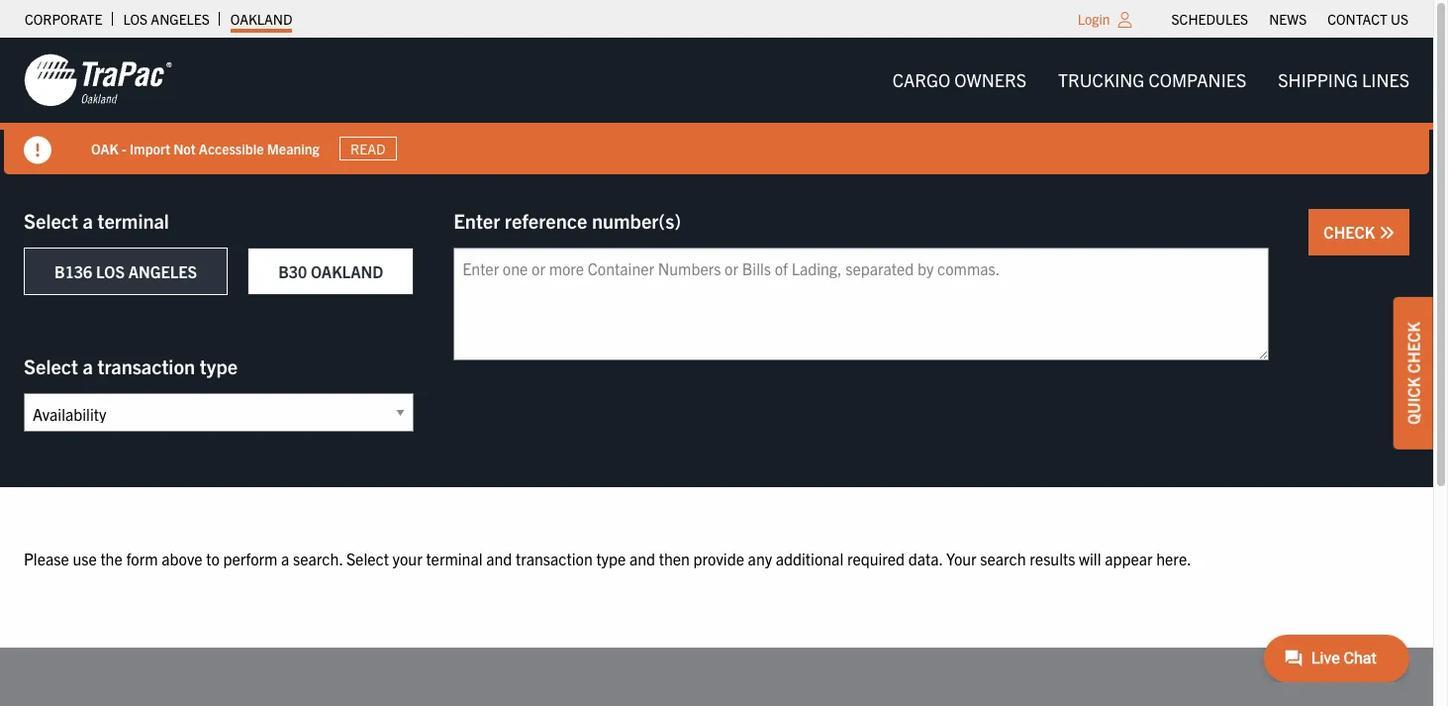 Task type: describe. For each thing, give the bounding box(es) containing it.
required
[[848, 549, 905, 568]]

please use the form above to perform a search. select your terminal and transaction type and then provide any additional required data. your search results will appear here.
[[24, 549, 1192, 568]]

trucking companies link
[[1043, 60, 1263, 100]]

login link
[[1078, 10, 1111, 28]]

oak
[[91, 139, 119, 157]]

schedules
[[1172, 10, 1249, 28]]

trucking
[[1059, 68, 1145, 91]]

lines
[[1363, 68, 1410, 91]]

b30 oakland
[[278, 261, 384, 281]]

Enter reference number(s) text field
[[454, 248, 1270, 361]]

0 vertical spatial type
[[200, 354, 238, 378]]

check button
[[1310, 209, 1410, 256]]

enter
[[454, 208, 500, 233]]

accessible
[[199, 139, 264, 157]]

your
[[393, 549, 423, 568]]

1 vertical spatial terminal
[[426, 549, 483, 568]]

shipping lines
[[1279, 68, 1410, 91]]

quick
[[1404, 377, 1424, 424]]

menu bar containing cargo owners
[[877, 60, 1426, 100]]

search.
[[293, 549, 343, 568]]

import
[[130, 139, 170, 157]]

above
[[162, 549, 203, 568]]

a for terminal
[[83, 208, 93, 233]]

select for select a transaction type
[[24, 354, 78, 378]]

search
[[981, 549, 1027, 568]]

additional
[[776, 549, 844, 568]]

2 vertical spatial select
[[347, 549, 389, 568]]

0 vertical spatial solid image
[[24, 137, 52, 164]]

select for select a terminal
[[24, 208, 78, 233]]

check inside quick check link
[[1404, 322, 1424, 373]]

your
[[947, 549, 977, 568]]

please
[[24, 549, 69, 568]]

perform
[[223, 549, 278, 568]]

not
[[174, 139, 196, 157]]

then
[[659, 549, 690, 568]]

read
[[351, 140, 386, 157]]

cargo
[[893, 68, 951, 91]]

shipping lines link
[[1263, 60, 1426, 100]]

0 vertical spatial los
[[123, 10, 148, 28]]

b30
[[278, 261, 307, 281]]

1 vertical spatial transaction
[[516, 549, 593, 568]]

oak - import not accessible meaning
[[91, 139, 320, 157]]

to
[[206, 549, 220, 568]]

reference
[[505, 208, 588, 233]]

corporate
[[25, 10, 102, 28]]

b136
[[54, 261, 92, 281]]

number(s)
[[592, 208, 682, 233]]

read link
[[339, 136, 397, 161]]

us
[[1391, 10, 1409, 28]]

here.
[[1157, 549, 1192, 568]]

1 vertical spatial oakland
[[311, 261, 384, 281]]

cargo owners link
[[877, 60, 1043, 100]]

a for transaction
[[83, 354, 93, 378]]

0 horizontal spatial terminal
[[98, 208, 169, 233]]



Task type: locate. For each thing, give the bounding box(es) containing it.
owners
[[955, 68, 1027, 91]]

a left search.
[[281, 549, 290, 568]]

0 horizontal spatial solid image
[[24, 137, 52, 164]]

and left then on the bottom left
[[630, 549, 656, 568]]

oakland right los angeles link
[[231, 10, 293, 28]]

los angeles
[[123, 10, 210, 28]]

provide
[[694, 549, 745, 568]]

quick check
[[1404, 322, 1424, 424]]

a
[[83, 208, 93, 233], [83, 354, 93, 378], [281, 549, 290, 568]]

1 vertical spatial check
[[1404, 322, 1424, 373]]

footer
[[0, 647, 1434, 706]]

login
[[1078, 10, 1111, 28]]

1 horizontal spatial terminal
[[426, 549, 483, 568]]

0 vertical spatial angeles
[[151, 10, 210, 28]]

companies
[[1149, 68, 1247, 91]]

0 vertical spatial menu bar
[[1162, 5, 1420, 33]]

terminal
[[98, 208, 169, 233], [426, 549, 483, 568]]

1 horizontal spatial type
[[597, 549, 626, 568]]

a up b136
[[83, 208, 93, 233]]

1 vertical spatial a
[[83, 354, 93, 378]]

and
[[486, 549, 512, 568], [630, 549, 656, 568]]

a down b136
[[83, 354, 93, 378]]

oakland right b30
[[311, 261, 384, 281]]

news
[[1270, 10, 1308, 28]]

contact us
[[1328, 10, 1409, 28]]

solid image inside the check "button"
[[1380, 225, 1395, 241]]

select left your on the left
[[347, 549, 389, 568]]

oakland
[[231, 10, 293, 28], [311, 261, 384, 281]]

select
[[24, 208, 78, 233], [24, 354, 78, 378], [347, 549, 389, 568]]

form
[[126, 549, 158, 568]]

angeles down select a terminal
[[128, 261, 197, 281]]

schedules link
[[1172, 5, 1249, 33]]

-
[[122, 139, 126, 157]]

1 horizontal spatial solid image
[[1380, 225, 1395, 241]]

check inside "button"
[[1325, 222, 1380, 242]]

contact us link
[[1328, 5, 1409, 33]]

0 vertical spatial select
[[24, 208, 78, 233]]

angeles left oakland link
[[151, 10, 210, 28]]

transaction
[[98, 354, 195, 378], [516, 549, 593, 568]]

corporate link
[[25, 5, 102, 33]]

quick check link
[[1394, 297, 1434, 449]]

cargo owners
[[893, 68, 1027, 91]]

1 horizontal spatial and
[[630, 549, 656, 568]]

shipping
[[1279, 68, 1359, 91]]

0 vertical spatial check
[[1325, 222, 1380, 242]]

banner containing cargo owners
[[0, 38, 1449, 174]]

1 vertical spatial menu bar
[[877, 60, 1426, 100]]

select up b136
[[24, 208, 78, 233]]

1 vertical spatial los
[[96, 261, 125, 281]]

terminal right your on the left
[[426, 549, 483, 568]]

1 vertical spatial select
[[24, 354, 78, 378]]

0 vertical spatial transaction
[[98, 354, 195, 378]]

1 and from the left
[[486, 549, 512, 568]]

type
[[200, 354, 238, 378], [597, 549, 626, 568]]

data.
[[909, 549, 943, 568]]

1 vertical spatial type
[[597, 549, 626, 568]]

menu bar containing schedules
[[1162, 5, 1420, 33]]

2 and from the left
[[630, 549, 656, 568]]

0 vertical spatial a
[[83, 208, 93, 233]]

select down b136
[[24, 354, 78, 378]]

will
[[1080, 549, 1102, 568]]

0 horizontal spatial check
[[1325, 222, 1380, 242]]

enter reference number(s)
[[454, 208, 682, 233]]

los angeles link
[[123, 5, 210, 33]]

0 horizontal spatial oakland
[[231, 10, 293, 28]]

oakland link
[[231, 5, 293, 33]]

banner
[[0, 38, 1449, 174]]

0 vertical spatial terminal
[[98, 208, 169, 233]]

and right your on the left
[[486, 549, 512, 568]]

los right b136
[[96, 261, 125, 281]]

select a terminal
[[24, 208, 169, 233]]

the
[[100, 549, 123, 568]]

menu bar
[[1162, 5, 1420, 33], [877, 60, 1426, 100]]

solid image
[[24, 137, 52, 164], [1380, 225, 1395, 241]]

los
[[123, 10, 148, 28], [96, 261, 125, 281]]

los right 'corporate'
[[123, 10, 148, 28]]

1 horizontal spatial transaction
[[516, 549, 593, 568]]

menu bar up shipping
[[1162, 5, 1420, 33]]

1 vertical spatial solid image
[[1380, 225, 1395, 241]]

oakland image
[[24, 52, 172, 108]]

terminal up b136 los angeles
[[98, 208, 169, 233]]

0 horizontal spatial type
[[200, 354, 238, 378]]

0 horizontal spatial transaction
[[98, 354, 195, 378]]

2 vertical spatial a
[[281, 549, 290, 568]]

meaning
[[267, 139, 320, 157]]

use
[[73, 549, 97, 568]]

1 horizontal spatial check
[[1404, 322, 1424, 373]]

select a transaction type
[[24, 354, 238, 378]]

0 vertical spatial oakland
[[231, 10, 293, 28]]

results
[[1030, 549, 1076, 568]]

contact
[[1328, 10, 1388, 28]]

angeles
[[151, 10, 210, 28], [128, 261, 197, 281]]

b136 los angeles
[[54, 261, 197, 281]]

1 vertical spatial angeles
[[128, 261, 197, 281]]

0 horizontal spatial and
[[486, 549, 512, 568]]

menu bar down the light image
[[877, 60, 1426, 100]]

light image
[[1119, 12, 1133, 28]]

any
[[748, 549, 773, 568]]

1 horizontal spatial oakland
[[311, 261, 384, 281]]

check
[[1325, 222, 1380, 242], [1404, 322, 1424, 373]]

appear
[[1105, 549, 1153, 568]]

trucking companies
[[1059, 68, 1247, 91]]

news link
[[1270, 5, 1308, 33]]



Task type: vqa. For each thing, say whether or not it's contained in the screenshot.
Final corresponding to Steamship Line : ONE Lloyds Code : 9333838
no



